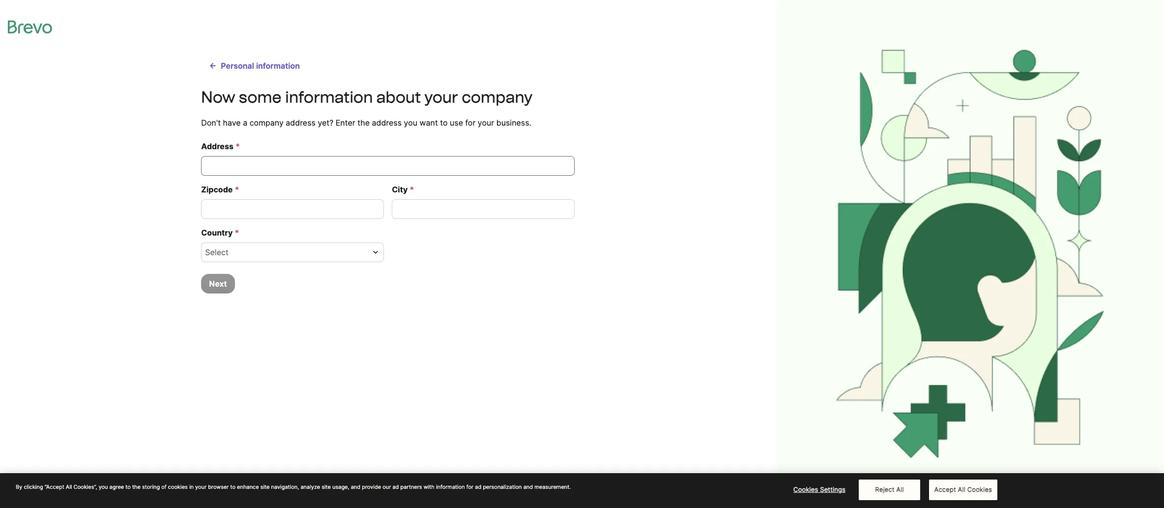 Task type: locate. For each thing, give the bounding box(es) containing it.
all right "reject"
[[896, 486, 904, 494]]

information right "with"
[[436, 484, 465, 491]]

0 vertical spatial you
[[404, 118, 417, 128]]

cookies left settings
[[794, 486, 818, 494]]

1 horizontal spatial cookies
[[967, 486, 992, 494]]

company up business.
[[462, 88, 533, 107]]

0 horizontal spatial your
[[195, 484, 207, 491]]

none field inside select popup button
[[205, 247, 368, 259]]

all right accept
[[958, 486, 966, 494]]

all inside button
[[896, 486, 904, 494]]

0 horizontal spatial address
[[286, 118, 316, 128]]

with
[[424, 484, 435, 491]]

zipcode
[[201, 185, 233, 195]]

1 vertical spatial you
[[99, 484, 108, 491]]

zipcode *
[[201, 185, 239, 195]]

now
[[201, 88, 235, 107]]

and
[[351, 484, 360, 491], [523, 484, 533, 491]]

2 and from the left
[[523, 484, 533, 491]]

site
[[260, 484, 270, 491], [322, 484, 331, 491]]

ad left personalization
[[475, 484, 482, 491]]

None field
[[205, 247, 368, 259]]

address left "yet?"
[[286, 118, 316, 128]]

1 vertical spatial information
[[285, 88, 373, 107]]

your
[[425, 88, 458, 107], [478, 118, 494, 128], [195, 484, 207, 491]]

address down about
[[372, 118, 402, 128]]

* for city *
[[410, 185, 414, 195]]

to
[[440, 118, 448, 128], [126, 484, 131, 491], [230, 484, 236, 491]]

accept
[[934, 486, 956, 494]]

storing
[[142, 484, 160, 491]]

1 horizontal spatial to
[[230, 484, 236, 491]]

and right 'usage,'
[[351, 484, 360, 491]]

0 horizontal spatial you
[[99, 484, 108, 491]]

information up some
[[256, 61, 300, 71]]

the right enter
[[358, 118, 370, 128]]

now some information about your company
[[201, 88, 533, 107]]

*
[[235, 142, 240, 151], [235, 185, 239, 195], [410, 185, 414, 195], [235, 228, 239, 238]]

None text field
[[201, 156, 575, 176], [201, 200, 384, 219], [201, 156, 575, 176], [201, 200, 384, 219]]

* right address
[[235, 142, 240, 151]]

1 site from the left
[[260, 484, 270, 491]]

0 horizontal spatial company
[[250, 118, 284, 128]]

accept all cookies button
[[929, 481, 998, 501]]

address
[[201, 142, 233, 151]]

to right agree
[[126, 484, 131, 491]]

the left storing
[[132, 484, 141, 491]]

site right the enhance
[[260, 484, 270, 491]]

personal information button
[[201, 56, 308, 76]]

2 cookies from the left
[[967, 486, 992, 494]]

partners
[[400, 484, 422, 491]]

2 horizontal spatial all
[[958, 486, 966, 494]]

site left 'usage,'
[[322, 484, 331, 491]]

None text field
[[392, 200, 575, 219]]

your right in
[[195, 484, 207, 491]]

all right "accept
[[66, 484, 72, 491]]

don't
[[201, 118, 221, 128]]

1 address from the left
[[286, 118, 316, 128]]

1 horizontal spatial the
[[358, 118, 370, 128]]

0 horizontal spatial to
[[126, 484, 131, 491]]

0 vertical spatial information
[[256, 61, 300, 71]]

you left agree
[[99, 484, 108, 491]]

* right country
[[235, 228, 239, 238]]

for right use
[[465, 118, 476, 128]]

settings
[[820, 486, 846, 494]]

0 horizontal spatial the
[[132, 484, 141, 491]]

city
[[392, 185, 408, 195]]

1 vertical spatial your
[[478, 118, 494, 128]]

cookies right accept
[[967, 486, 992, 494]]

next button
[[201, 274, 235, 294]]

* right zipcode
[[235, 185, 239, 195]]

cookies
[[794, 486, 818, 494], [967, 486, 992, 494]]

1 horizontal spatial company
[[462, 88, 533, 107]]

2 vertical spatial information
[[436, 484, 465, 491]]

you left 'want'
[[404, 118, 417, 128]]

reject all
[[875, 486, 904, 494]]

enhance
[[237, 484, 259, 491]]

the
[[358, 118, 370, 128], [132, 484, 141, 491]]

your up 'want'
[[425, 88, 458, 107]]

information
[[256, 61, 300, 71], [285, 88, 373, 107], [436, 484, 465, 491]]

* for address *
[[235, 142, 240, 151]]

by clicking "accept all cookies", you agree to the storing of cookies in your browser to enhance site navigation, analyze site usage, and provide our ad partners with information for ad personalization and measurement.
[[16, 484, 571, 491]]

0 horizontal spatial ad
[[393, 484, 399, 491]]

ad
[[393, 484, 399, 491], [475, 484, 482, 491]]

0 horizontal spatial and
[[351, 484, 360, 491]]

a
[[243, 118, 247, 128]]

0 vertical spatial your
[[425, 88, 458, 107]]

to left use
[[440, 118, 448, 128]]

for left personalization
[[467, 484, 474, 491]]

and left measurement.
[[523, 484, 533, 491]]

0 vertical spatial the
[[358, 118, 370, 128]]

personal
[[221, 61, 254, 71]]

1 horizontal spatial ad
[[475, 484, 482, 491]]

you
[[404, 118, 417, 128], [99, 484, 108, 491]]

ad right our
[[393, 484, 399, 491]]

don't have a company address yet? enter the address you want to use for your business.
[[201, 118, 531, 128]]

0 horizontal spatial site
[[260, 484, 270, 491]]

yet?
[[318, 118, 333, 128]]

cookies settings
[[794, 486, 846, 494]]

0 horizontal spatial cookies
[[794, 486, 818, 494]]

2 horizontal spatial your
[[478, 118, 494, 128]]

our
[[383, 484, 391, 491]]

* right city
[[410, 185, 414, 195]]

address
[[286, 118, 316, 128], [372, 118, 402, 128]]

information up "yet?"
[[285, 88, 373, 107]]

company right a
[[250, 118, 284, 128]]

about
[[376, 88, 421, 107]]

1 vertical spatial for
[[467, 484, 474, 491]]

1 horizontal spatial all
[[896, 486, 904, 494]]

all inside button
[[958, 486, 966, 494]]

1 ad from the left
[[393, 484, 399, 491]]

to right browser
[[230, 484, 236, 491]]

1 horizontal spatial your
[[425, 88, 458, 107]]

your left business.
[[478, 118, 494, 128]]

0 vertical spatial company
[[462, 88, 533, 107]]

1 horizontal spatial site
[[322, 484, 331, 491]]

for
[[465, 118, 476, 128], [467, 484, 474, 491]]

personalization
[[483, 484, 522, 491]]

1 horizontal spatial and
[[523, 484, 533, 491]]

company
[[462, 88, 533, 107], [250, 118, 284, 128]]

1 horizontal spatial address
[[372, 118, 402, 128]]

all
[[66, 484, 72, 491], [896, 486, 904, 494], [958, 486, 966, 494]]



Task type: vqa. For each thing, say whether or not it's contained in the screenshot.
the Cookies in the "Cookies Settings" button
no



Task type: describe. For each thing, give the bounding box(es) containing it.
by
[[16, 484, 22, 491]]

reject
[[875, 486, 895, 494]]

personal information
[[221, 61, 300, 71]]

want
[[420, 118, 438, 128]]

some
[[239, 88, 282, 107]]

1 vertical spatial company
[[250, 118, 284, 128]]

cookies
[[168, 484, 188, 491]]

2 site from the left
[[322, 484, 331, 491]]

have
[[223, 118, 241, 128]]

country *
[[201, 228, 239, 238]]

clicking
[[24, 484, 43, 491]]

country
[[201, 228, 233, 238]]

business.
[[496, 118, 531, 128]]

cookies",
[[74, 484, 97, 491]]

in
[[189, 484, 194, 491]]

city *
[[392, 185, 414, 195]]

provide
[[362, 484, 381, 491]]

1 and from the left
[[351, 484, 360, 491]]

2 address from the left
[[372, 118, 402, 128]]

enter
[[336, 118, 355, 128]]

all for accept all cookies
[[958, 486, 966, 494]]

navigation,
[[271, 484, 299, 491]]

select
[[205, 248, 228, 258]]

2 ad from the left
[[475, 484, 482, 491]]

"accept
[[45, 484, 64, 491]]

1 vertical spatial the
[[132, 484, 141, 491]]

1 cookies from the left
[[794, 486, 818, 494]]

2 horizontal spatial to
[[440, 118, 448, 128]]

of
[[161, 484, 167, 491]]

agree
[[109, 484, 124, 491]]

address *
[[201, 142, 240, 151]]

0 horizontal spatial all
[[66, 484, 72, 491]]

0 vertical spatial for
[[465, 118, 476, 128]]

2 vertical spatial your
[[195, 484, 207, 491]]

measurement.
[[535, 484, 571, 491]]

accept all cookies
[[934, 486, 992, 494]]

analyze
[[301, 484, 320, 491]]

information inside personal information button
[[256, 61, 300, 71]]

reject all button
[[859, 481, 920, 501]]

1 horizontal spatial you
[[404, 118, 417, 128]]

* for country *
[[235, 228, 239, 238]]

next
[[209, 279, 227, 289]]

all for reject all
[[896, 486, 904, 494]]

usage,
[[332, 484, 349, 491]]

use
[[450, 118, 463, 128]]

select button
[[201, 243, 384, 263]]

browser
[[208, 484, 229, 491]]

cookies settings button
[[789, 481, 850, 501]]

* for zipcode *
[[235, 185, 239, 195]]



